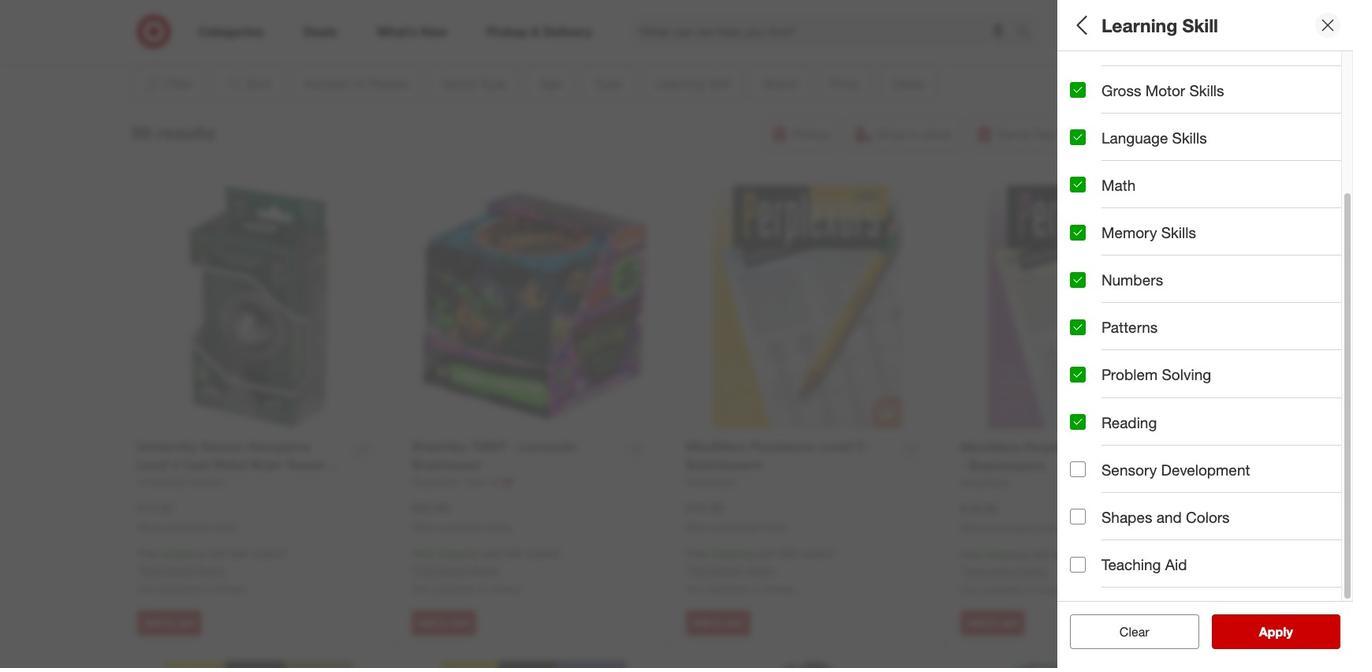 Task type: locate. For each thing, give the bounding box(es) containing it.
clear all button
[[1071, 615, 1200, 649]]

learning skill dialog
[[1058, 0, 1354, 668]]

1 horizontal spatial skill
[[1183, 14, 1219, 36]]

brainteasers
[[1145, 248, 1207, 261]]

online inside $25.99 when purchased online
[[487, 521, 512, 533]]

results inside button
[[1269, 624, 1310, 640]]

when inside $14.87 when purchased online
[[137, 521, 162, 533]]

not
[[137, 582, 155, 596], [412, 582, 430, 596], [686, 582, 704, 596], [961, 583, 979, 597]]

What can we help you find? suggestions appear below search field
[[631, 14, 1021, 49]]

creative up patterns at the right
[[1113, 303, 1154, 317]]

results
[[157, 121, 215, 143], [1269, 624, 1310, 640]]

learning inside learning skill coding; creative thinking; creativity; fine motor skills; gr
[[1071, 283, 1133, 301]]

*
[[137, 564, 141, 577], [412, 564, 416, 577], [686, 564, 690, 577], [961, 564, 965, 578]]

0 vertical spatial learning
[[1102, 14, 1178, 36]]

type
[[1117, 117, 1150, 135], [1071, 228, 1104, 246]]

motor for fine
[[1135, 33, 1174, 52]]

2 right 1;
[[1083, 82, 1089, 96]]

fine
[[1102, 33, 1130, 52], [1257, 303, 1278, 317]]

motor left skills;
[[1281, 303, 1310, 317]]

stores
[[216, 582, 246, 596], [490, 582, 521, 596], [765, 582, 795, 596], [1039, 583, 1070, 597]]

$16.95
[[686, 500, 724, 516], [961, 501, 999, 517]]

clear for clear all
[[1112, 624, 1142, 640]]

orders*
[[252, 547, 288, 560], [526, 547, 562, 560], [801, 547, 837, 560], [1076, 548, 1111, 561]]

0 horizontal spatial type
[[1071, 228, 1104, 246]]

motor up of
[[1135, 33, 1174, 52]]

0 horizontal spatial fine
[[1102, 33, 1130, 52]]

memory skills
[[1102, 223, 1197, 241]]

board
[[1071, 248, 1101, 261]]

games; inside game type classic games; creative games
[[1110, 138, 1148, 151]]

clear inside clear all button
[[1112, 624, 1142, 640]]

99 results
[[131, 121, 215, 143]]

1 horizontal spatial results
[[1269, 624, 1310, 640]]

purchased inside $14.87 when purchased online
[[164, 521, 210, 533]]

0 vertical spatial skill
[[1183, 14, 1219, 36]]

skill inside dialog
[[1183, 14, 1219, 36]]

1 vertical spatial motor
[[1146, 81, 1186, 99]]

motor inside learning skill coding; creative thinking; creativity; fine motor skills; gr
[[1281, 303, 1310, 317]]

creative left the games
[[1151, 138, 1192, 151]]

shapes
[[1102, 508, 1153, 526]]

1 vertical spatial creative
[[1113, 303, 1154, 317]]

search button
[[1010, 14, 1048, 52]]

learning
[[1102, 14, 1178, 36], [1071, 283, 1133, 301]]

skill up players
[[1183, 14, 1219, 36]]

language skills
[[1102, 128, 1208, 147]]

fine inside learning skill coding; creative thinking; creativity; fine motor skills; gr
[[1257, 303, 1278, 317]]

1 horizontal spatial 2
[[1197, 17, 1201, 26]]

available
[[158, 582, 201, 596], [433, 582, 475, 596], [707, 582, 750, 596], [982, 583, 1025, 597]]

price
[[1071, 399, 1108, 417]]

coding;
[[1071, 303, 1110, 317]]

age kids; adult
[[1071, 172, 1125, 206]]

0 vertical spatial creative
[[1151, 138, 1192, 151]]

Memory Skills checkbox
[[1071, 225, 1086, 240]]

development
[[1162, 461, 1251, 479]]

colors
[[1187, 508, 1231, 526]]

type inside game type classic games; creative games
[[1117, 117, 1150, 135]]

skill up thinking;
[[1138, 283, 1167, 301]]

skills down players
[[1190, 81, 1225, 99]]

type up board
[[1071, 228, 1104, 246]]

Patterns checkbox
[[1071, 319, 1086, 335]]

1 vertical spatial type
[[1071, 228, 1104, 246]]

games; right the classic
[[1110, 138, 1148, 151]]

numbers
[[1102, 271, 1164, 289]]

exclusions apply. button
[[141, 563, 227, 578], [416, 563, 501, 578], [690, 563, 776, 578], [965, 564, 1050, 579]]

deals button
[[1071, 438, 1342, 493]]

$35
[[231, 547, 249, 560], [506, 547, 523, 560], [780, 547, 798, 560], [1055, 548, 1072, 561]]

0 vertical spatial 2
[[1197, 17, 1201, 26]]

problem solving
[[1102, 366, 1212, 384]]

0 vertical spatial results
[[157, 121, 215, 143]]

online inside $14.87 when purchased online
[[212, 521, 238, 533]]

2 up the 'fine motor skills'
[[1197, 17, 1201, 26]]

shipping
[[162, 547, 204, 560], [437, 547, 479, 560], [711, 547, 754, 560], [986, 548, 1028, 561]]

sensory
[[1102, 461, 1158, 479]]

results right "see"
[[1269, 624, 1310, 640]]

results right the '99'
[[157, 121, 215, 143]]

Numbers checkbox
[[1071, 272, 1086, 288]]

guest rating
[[1071, 509, 1164, 528]]

2 link
[[1173, 14, 1208, 49]]

motor
[[1135, 33, 1174, 52], [1146, 81, 1186, 99], [1281, 303, 1310, 317]]

1 horizontal spatial type
[[1117, 117, 1150, 135]]

fine right the 'creativity;'
[[1257, 303, 1278, 317]]

0 horizontal spatial results
[[157, 121, 215, 143]]

Reading checkbox
[[1071, 414, 1086, 430]]

1 vertical spatial skill
[[1138, 283, 1167, 301]]

0 vertical spatial fine
[[1102, 33, 1130, 52]]

clear left all
[[1112, 624, 1142, 640]]

teaching
[[1102, 555, 1162, 574]]

skills down gross motor skills
[[1173, 128, 1208, 147]]

0 horizontal spatial 2
[[1083, 82, 1089, 96]]

clear down by
[[1120, 624, 1150, 640]]

$25.99
[[412, 500, 450, 516]]

skill for learning skill coding; creative thinking; creativity; fine motor skills; gr
[[1138, 283, 1167, 301]]

clear all
[[1112, 624, 1158, 640]]

Shapes and Colors checkbox
[[1071, 509, 1086, 525]]

skill inside learning skill coding; creative thinking; creativity; fine motor skills; gr
[[1138, 283, 1167, 301]]

problem
[[1102, 366, 1158, 384]]

with
[[207, 547, 228, 560], [482, 547, 503, 560], [757, 547, 777, 560], [1031, 548, 1052, 561]]

1 vertical spatial games;
[[1104, 248, 1142, 261]]

0 vertical spatial motor
[[1135, 33, 1174, 52]]

learning skill
[[1102, 14, 1219, 36]]

skill
[[1183, 14, 1219, 36], [1138, 283, 1167, 301]]

online
[[212, 521, 238, 533], [487, 521, 512, 533], [761, 521, 787, 533], [1036, 522, 1061, 534]]

0 horizontal spatial skill
[[1138, 283, 1167, 301]]

learning up sponsored
[[1102, 14, 1178, 36]]

$16.95 when purchased online
[[686, 500, 787, 533], [961, 501, 1061, 534]]

all
[[1146, 624, 1158, 640]]

apply.
[[197, 564, 227, 577], [472, 564, 501, 577], [746, 564, 776, 577], [1021, 564, 1050, 578]]

skills;
[[1313, 303, 1342, 317]]

sponsored
[[1098, 38, 1144, 50]]

1 vertical spatial fine
[[1257, 303, 1278, 317]]

adult
[[1099, 193, 1125, 206]]

type inside the type board games; brainteasers
[[1071, 228, 1104, 246]]

guest rating button
[[1071, 493, 1342, 548]]

2 clear from the left
[[1120, 624, 1150, 640]]

2 vertical spatial motor
[[1281, 303, 1310, 317]]

free
[[137, 547, 159, 560], [412, 547, 434, 560], [686, 547, 708, 560], [961, 548, 983, 561]]

0 vertical spatial games;
[[1110, 138, 1148, 151]]

type down gross
[[1117, 117, 1150, 135]]

fine up number
[[1102, 33, 1130, 52]]

clear
[[1112, 624, 1142, 640], [1120, 624, 1150, 640]]

learning inside learning skill dialog
[[1102, 14, 1178, 36]]

memory
[[1102, 223, 1158, 241]]

when inside $25.99 when purchased online
[[412, 521, 436, 533]]

Problem Solving checkbox
[[1071, 367, 1086, 383]]

1 clear from the left
[[1112, 624, 1142, 640]]

clear inside clear button
[[1120, 624, 1150, 640]]

motor for gross
[[1146, 81, 1186, 99]]

games;
[[1110, 138, 1148, 151], [1104, 248, 1142, 261]]

free shipping with $35 orders* * exclusions apply. not available in stores
[[137, 547, 288, 596], [412, 547, 562, 596], [686, 547, 837, 596], [961, 548, 1111, 597]]

solving
[[1163, 366, 1212, 384]]

in
[[204, 582, 213, 596], [479, 582, 487, 596], [753, 582, 762, 596], [1028, 583, 1036, 597]]

number of players 1; 2
[[1071, 62, 1203, 96]]

1 vertical spatial 2
[[1083, 82, 1089, 96]]

see results button
[[1212, 615, 1341, 649]]

1 vertical spatial results
[[1269, 624, 1310, 640]]

games; down memory
[[1104, 248, 1142, 261]]

motor down players
[[1146, 81, 1186, 99]]

language
[[1102, 128, 1169, 147]]

learning up coding;
[[1071, 283, 1133, 301]]

purchased
[[164, 521, 210, 533], [439, 521, 484, 533], [714, 521, 759, 533], [988, 522, 1033, 534]]

exclusions
[[141, 564, 194, 577], [416, 564, 469, 577], [690, 564, 743, 577], [965, 564, 1018, 578]]

learning for learning skill
[[1102, 14, 1178, 36]]

0 vertical spatial type
[[1117, 117, 1150, 135]]

price button
[[1071, 383, 1342, 438]]

1 vertical spatial learning
[[1071, 283, 1133, 301]]

skills
[[1178, 33, 1213, 52], [1190, 81, 1225, 99], [1173, 128, 1208, 147], [1162, 223, 1197, 241]]

1 horizontal spatial fine
[[1257, 303, 1278, 317]]

games
[[1195, 138, 1230, 151]]

when
[[137, 521, 162, 533], [412, 521, 436, 533], [686, 521, 711, 533], [961, 522, 986, 534]]



Task type: vqa. For each thing, say whether or not it's contained in the screenshot.
Clear inside the All filters dialog
yes



Task type: describe. For each thing, give the bounding box(es) containing it.
Language Skills checkbox
[[1071, 130, 1086, 145]]

gross
[[1102, 81, 1142, 99]]

all
[[1071, 14, 1092, 36]]

thinking;
[[1157, 303, 1201, 317]]

skills up brainteasers
[[1162, 223, 1197, 241]]

sold by button
[[1071, 548, 1342, 604]]

Gross Motor Skills checkbox
[[1071, 82, 1086, 98]]

creative inside learning skill coding; creative thinking; creativity; fine motor skills; gr
[[1113, 303, 1154, 317]]

kids;
[[1071, 193, 1096, 206]]

deals
[[1071, 454, 1111, 472]]

Sensory Development checkbox
[[1071, 462, 1086, 478]]

game
[[1071, 117, 1113, 135]]

by
[[1107, 565, 1123, 583]]

type board games; brainteasers
[[1071, 228, 1207, 261]]

results for see results
[[1269, 624, 1310, 640]]

creative inside game type classic games; creative games
[[1151, 138, 1192, 151]]

clear for clear
[[1120, 624, 1150, 640]]

brand
[[1071, 344, 1114, 362]]

learning skill coding; creative thinking; creativity; fine motor skills; gr
[[1071, 283, 1354, 317]]

Teaching Aid checkbox
[[1071, 557, 1086, 572]]

advertisement region
[[198, 0, 1144, 37]]

Math checkbox
[[1071, 177, 1086, 193]]

shapes and colors
[[1102, 508, 1231, 526]]

results for 99 results
[[157, 121, 215, 143]]

$14.87 when purchased online
[[137, 500, 238, 533]]

sold
[[1071, 565, 1102, 583]]

search
[[1010, 25, 1048, 41]]

and
[[1157, 508, 1183, 526]]

apply
[[1260, 624, 1294, 640]]

learning for learning skill coding; creative thinking; creativity; fine motor skills; gr
[[1071, 283, 1133, 301]]

all filters
[[1071, 14, 1146, 36]]

purchased inside $25.99 when purchased online
[[439, 521, 484, 533]]

0 horizontal spatial $16.95
[[686, 500, 724, 516]]

teaching aid
[[1102, 555, 1188, 574]]

sensory development
[[1102, 461, 1251, 479]]

99
[[131, 121, 152, 143]]

see results
[[1243, 624, 1310, 640]]

number
[[1071, 62, 1128, 80]]

skill for learning skill
[[1183, 14, 1219, 36]]

1 horizontal spatial $16.95
[[961, 501, 999, 517]]

filters
[[1098, 14, 1146, 36]]

$25.99 when purchased online
[[412, 500, 512, 533]]

see
[[1243, 624, 1266, 640]]

reading
[[1102, 413, 1158, 431]]

gross motor skills
[[1102, 81, 1225, 99]]

skills up players
[[1178, 33, 1213, 52]]

aid
[[1166, 555, 1188, 574]]

apply button
[[1212, 615, 1341, 649]]

sold by
[[1071, 565, 1123, 583]]

rating
[[1117, 509, 1164, 528]]

classic
[[1071, 138, 1106, 151]]

$14.87
[[137, 500, 175, 516]]

fine inside learning skill dialog
[[1102, 33, 1130, 52]]

guest
[[1071, 509, 1113, 528]]

0 horizontal spatial $16.95 when purchased online
[[686, 500, 787, 533]]

patterns
[[1102, 318, 1159, 336]]

2 inside number of players 1; 2
[[1083, 82, 1089, 96]]

brand button
[[1071, 327, 1342, 383]]

math
[[1102, 176, 1136, 194]]

clear button
[[1071, 615, 1200, 649]]

gr
[[1345, 303, 1354, 317]]

players
[[1150, 62, 1203, 80]]

age
[[1071, 172, 1099, 191]]

game type classic games; creative games
[[1071, 117, 1230, 151]]

fine motor skills
[[1102, 33, 1213, 52]]

creativity;
[[1204, 303, 1254, 317]]

1;
[[1071, 82, 1080, 96]]

all filters dialog
[[1058, 0, 1354, 668]]

of
[[1132, 62, 1146, 80]]

1 horizontal spatial $16.95 when purchased online
[[961, 501, 1061, 534]]

games; inside the type board games; brainteasers
[[1104, 248, 1142, 261]]



